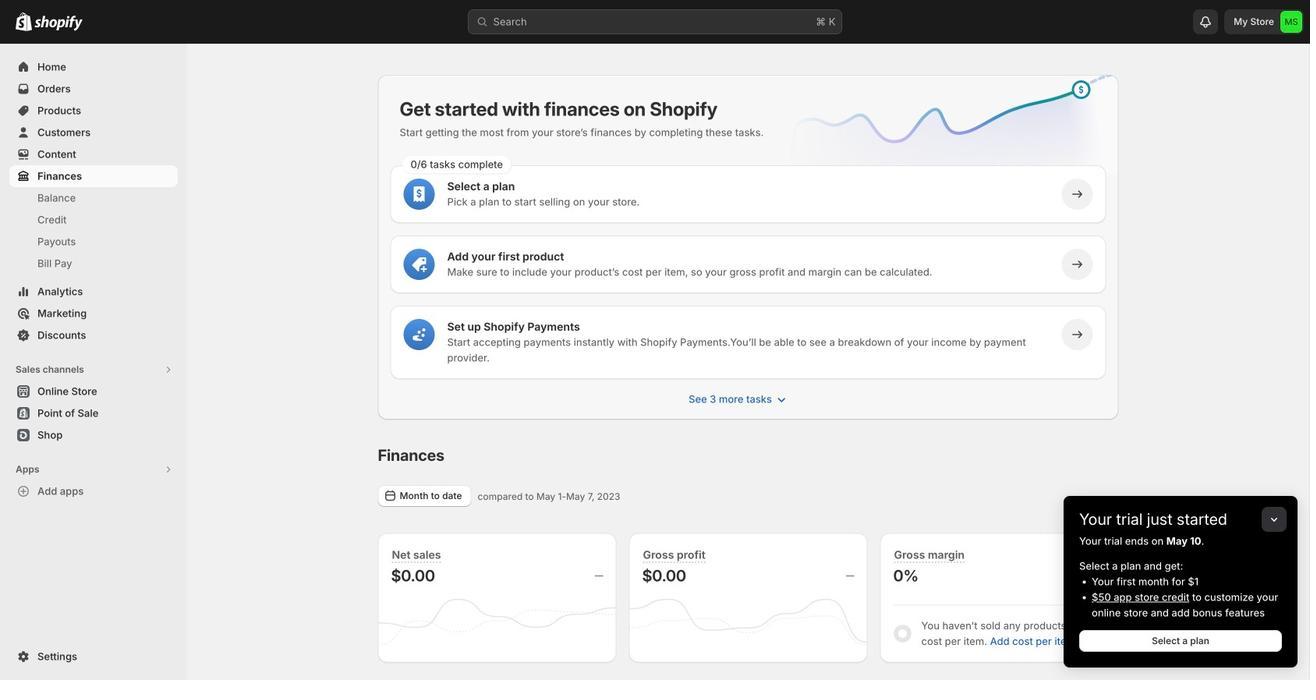Task type: vqa. For each thing, say whether or not it's contained in the screenshot.
select a plan 'ICON'
yes



Task type: describe. For each thing, give the bounding box(es) containing it.
set up shopify payments image
[[412, 327, 427, 342]]

1 horizontal spatial shopify image
[[34, 15, 83, 31]]

select a plan image
[[412, 186, 427, 202]]



Task type: locate. For each thing, give the bounding box(es) containing it.
my store image
[[1281, 11, 1303, 33]]

line chart image
[[765, 72, 1122, 200]]

add your first product image
[[412, 257, 427, 272]]

shopify image
[[16, 12, 32, 31], [34, 15, 83, 31]]

0 horizontal spatial shopify image
[[16, 12, 32, 31]]



